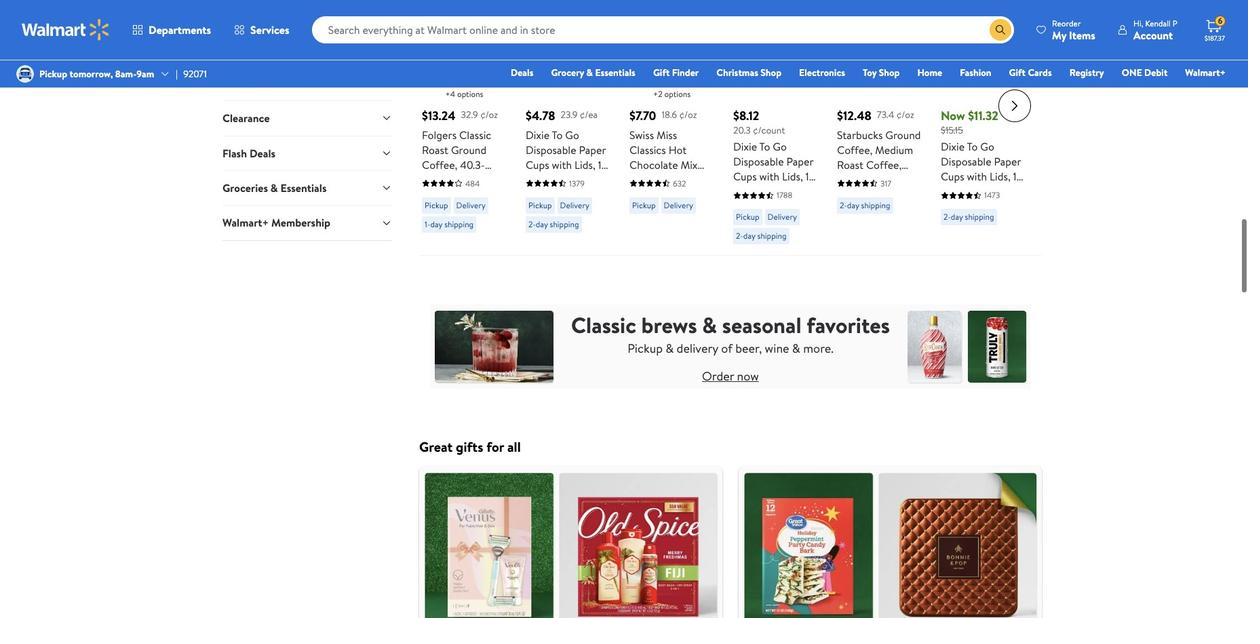 Task type: describe. For each thing, give the bounding box(es) containing it.
$4.78 23.9 ¢/ea dixie to go disposable paper cups with lids, 12 oz, multicolor, 20 count
[[526, 107, 608, 202]]

product group containing $8.12
[[734, 0, 819, 250]]

with for 18.6
[[630, 172, 650, 187]]

coffee, up holiday
[[838, 142, 873, 157]]

pickup for $4.78
[[529, 199, 552, 211]]

clearance button
[[223, 101, 392, 135]]

$8.12 20.3 ¢/count dixie to go disposable paper cups with lids, 12 oz, multicolor, 40 count
[[734, 107, 816, 214]]

$8.12
[[734, 107, 760, 124]]

savings
[[223, 32, 267, 50]]

now $11.32 $15.15 dixie to go disposable paper cups with lids, 12 oz, multicolor, 60 count
[[941, 107, 1023, 214]]

account
[[1134, 27, 1174, 42]]

$12.48 73.4 ¢/oz starbucks ground coffee, medium roast coffee, holiday blend, 1 bag (17 oz)
[[838, 107, 921, 202]]

grocery & essentials
[[551, 66, 636, 79]]

grocery & essentials link
[[545, 65, 642, 80]]

cups for 20.3
[[734, 169, 757, 184]]

lids, for 23.9
[[575, 157, 596, 172]]

fashion
[[960, 66, 992, 79]]

order
[[703, 368, 735, 385]]

folgers
[[422, 127, 457, 142]]

miss
[[657, 127, 678, 142]]

$7.70 18.6 ¢/oz swiss miss classics hot chocolate mix with marshmallows, 30 - 1.38 oz packets
[[630, 107, 714, 217]]

all
[[223, 76, 235, 91]]

pickup for $8.12
[[736, 211, 760, 223]]

$13.24 32.9 ¢/oz folgers classic roast ground coffee, 40.3- ounce
[[422, 107, 498, 187]]

2-day shipping down holiday
[[840, 199, 891, 211]]

317
[[881, 178, 892, 189]]

walmart+ membership button
[[223, 205, 392, 240]]

1-
[[425, 218, 431, 230]]

¢/ea
[[580, 108, 598, 122]]

oz
[[657, 202, 670, 217]]

finder
[[672, 66, 699, 79]]

order now
[[703, 368, 759, 385]]

$11.32
[[969, 107, 999, 124]]

go for $11.32
[[981, 139, 995, 154]]

pickup for $7.70
[[633, 199, 656, 211]]

gift for gift finder
[[654, 66, 670, 79]]

multicolor, for 23.9
[[542, 172, 592, 187]]

starbucks ground coffee, medium roast coffee, holiday blend, 1 bag (17 oz) image
[[838, 0, 922, 71]]

count for 23.9
[[526, 187, 555, 202]]

for
[[487, 438, 504, 456]]

add button for $12.48
[[838, 55, 889, 82]]

2-day shipping down the '1473'
[[944, 211, 995, 223]]

hi,
[[1134, 17, 1144, 29]]

to for 20.3
[[760, 139, 771, 154]]

shipping down 317
[[862, 199, 891, 211]]

pickup tomorrow, 8am-9am
[[39, 67, 154, 81]]

pickup inside classic brews & seasonal favorites pickup & delivery of beer, wine & more.
[[628, 340, 663, 357]]

classic inside classic brews & seasonal favorites pickup & delivery of beer, wine & more.
[[572, 310, 637, 340]]

oz, for 23.9
[[526, 172, 539, 187]]

with for $11.32
[[968, 169, 988, 184]]

product group containing $13.24
[[422, 0, 507, 250]]

add button for $8.12
[[734, 55, 786, 82]]

with for 23.9
[[552, 157, 572, 172]]

6 $187.37
[[1205, 15, 1226, 43]]

dixie for $4.78
[[526, 127, 550, 142]]

632
[[673, 178, 687, 189]]

gift cards link
[[1004, 65, 1059, 80]]

2 list item from the left
[[731, 467, 1051, 618]]

debit
[[1145, 66, 1168, 79]]

walmart+ link
[[1180, 65, 1233, 80]]

christmas shop
[[717, 66, 782, 79]]

classic brews & seasonal favorites pickup & delivery of beer, wine & more.
[[572, 310, 890, 357]]

gift cards
[[1010, 66, 1052, 79]]

ground inside $13.24 32.9 ¢/oz folgers classic roast ground coffee, 40.3- ounce
[[451, 142, 487, 157]]

toy shop link
[[857, 65, 906, 80]]

seasonal
[[723, 310, 802, 340]]

gifts
[[456, 438, 484, 456]]

disposable for 23.9
[[526, 142, 577, 157]]

kendall
[[1146, 17, 1171, 29]]

dixie to go disposable paper cups with lids, 12 oz, multicolor, 60 count image
[[941, 0, 1026, 71]]

add button for $13.24
[[422, 55, 474, 82]]

home link
[[912, 65, 949, 80]]

add to cart image for $4.78
[[531, 60, 548, 76]]

20.3
[[734, 123, 751, 137]]

$12.48
[[838, 107, 872, 124]]

6
[[1219, 15, 1223, 27]]

items
[[1070, 27, 1096, 42]]

dixie for now $11.32
[[941, 139, 965, 154]]

8am-
[[115, 67, 137, 81]]

60
[[1010, 184, 1023, 199]]

add to cart image for $7.70
[[635, 60, 652, 76]]

classic inside $13.24 32.9 ¢/oz folgers classic roast ground coffee, 40.3- ounce
[[459, 127, 492, 142]]

lids, for 20.3
[[783, 169, 803, 184]]

oz, for $11.32
[[941, 184, 954, 199]]

multicolor, for $11.32
[[957, 184, 1008, 199]]

day for $13.24
[[431, 218, 443, 230]]

beer,
[[736, 340, 762, 357]]

options
[[952, 61, 990, 76]]

cups for 23.9
[[526, 157, 550, 172]]

christmas
[[717, 66, 759, 79]]

oz)
[[873, 187, 890, 202]]

favorites
[[807, 310, 890, 340]]

fashion link
[[954, 65, 998, 80]]

classics
[[630, 142, 666, 157]]

registry
[[1070, 66, 1105, 79]]

walmart+ for walmart+
[[1186, 66, 1226, 79]]

to for 23.9
[[552, 127, 563, 142]]

product group containing $4.78
[[526, 0, 611, 250]]

all deals
[[223, 76, 264, 91]]

chocolate
[[630, 157, 678, 172]]

hot
[[669, 142, 687, 157]]

12 for 23.9
[[598, 157, 608, 172]]

membership
[[271, 215, 331, 230]]

1
[[907, 172, 911, 187]]

Search search field
[[312, 16, 1015, 43]]

my
[[1053, 27, 1067, 42]]

+2
[[654, 88, 663, 99]]

ground inside $12.48 73.4 ¢/oz starbucks ground coffee, medium roast coffee, holiday blend, 1 bag (17 oz)
[[886, 127, 921, 142]]

folgers classic roast ground coffee, 40.3-ounce image
[[422, 0, 507, 71]]

oz, for 20.3
[[734, 184, 747, 199]]

swiss miss classics hot chocolate mix with marshmallows, 30 - 1.38 oz packets image
[[630, 0, 715, 71]]

add to cart image for $12.48
[[843, 60, 859, 76]]

options link
[[941, 55, 1001, 82]]

12 for 20.3
[[806, 169, 815, 184]]

tomorrow,
[[70, 67, 113, 81]]

flash deals
[[223, 146, 276, 161]]

cards
[[1029, 66, 1052, 79]]

$4.78
[[526, 107, 556, 124]]

one debit
[[1122, 66, 1168, 79]]

add button for $4.78
[[526, 55, 578, 82]]

dixie for $8.12
[[734, 139, 758, 154]]

walmart+ membership
[[223, 215, 331, 230]]

go for 20.3
[[773, 139, 787, 154]]

product group containing $12.48
[[838, 0, 922, 250]]

product group containing $7.70
[[630, 0, 715, 250]]

add for $8.12
[[755, 61, 775, 76]]

add for $12.48
[[859, 61, 879, 76]]

dixie to go disposable paper cups with lids, 12 oz, multicolor, 20 count image
[[526, 0, 611, 71]]

deals link
[[505, 65, 540, 80]]

groceries
[[223, 181, 268, 195]]



Task type: vqa. For each thing, say whether or not it's contained in the screenshot.
the starter
no



Task type: locate. For each thing, give the bounding box(es) containing it.
electronics link
[[793, 65, 852, 80]]

essentials up walmart+ membership dropdown button
[[281, 181, 327, 195]]

multicolor, inside $8.12 20.3 ¢/count dixie to go disposable paper cups with lids, 12 oz, multicolor, 40 count
[[749, 184, 800, 199]]

2 add from the left
[[548, 61, 567, 76]]

cups inside $8.12 20.3 ¢/count dixie to go disposable paper cups with lids, 12 oz, multicolor, 40 count
[[734, 169, 757, 184]]

add to cart image left gift finder
[[635, 60, 652, 76]]

gift up +2
[[654, 66, 670, 79]]

cups right 1
[[941, 169, 965, 184]]

disposable inside $4.78 23.9 ¢/ea dixie to go disposable paper cups with lids, 12 oz, multicolor, 20 count
[[526, 142, 577, 157]]

shipping down the '1473'
[[965, 211, 995, 223]]

1 horizontal spatial classic
[[572, 310, 637, 340]]

reorder my items
[[1053, 17, 1096, 42]]

0 horizontal spatial oz,
[[526, 172, 539, 187]]

|
[[176, 67, 178, 81]]

1 horizontal spatial go
[[773, 139, 787, 154]]

shipping right 1-
[[445, 218, 474, 230]]

oz, right 30
[[734, 184, 747, 199]]

options for $13.24
[[457, 88, 484, 99]]

deals for all deals
[[238, 76, 264, 91]]

deals for flash deals
[[250, 146, 276, 161]]

1379
[[569, 178, 585, 189]]

add to cart image up $8.12 at the top right of page
[[739, 60, 755, 76]]

paper for 23.9
[[579, 142, 606, 157]]

add to cart image
[[428, 60, 444, 76], [531, 60, 548, 76]]

add for $13.24
[[444, 61, 463, 76]]

of
[[722, 340, 733, 357]]

& inside dropdown button
[[271, 181, 278, 195]]

1 horizontal spatial paper
[[787, 154, 814, 169]]

shipping
[[862, 199, 891, 211], [965, 211, 995, 223], [445, 218, 474, 230], [550, 218, 579, 230], [758, 230, 787, 242]]

0 horizontal spatial add to cart image
[[635, 60, 652, 76]]

departments button
[[121, 14, 223, 46]]

delivery
[[677, 340, 719, 357]]

go for 23.9
[[566, 127, 580, 142]]

order now link
[[703, 368, 759, 385]]

add button
[[422, 55, 474, 82], [526, 55, 578, 82], [630, 55, 682, 82], [734, 55, 786, 82], [838, 55, 889, 82]]

$187.37
[[1205, 33, 1226, 43]]

multicolor, left 20
[[542, 172, 592, 187]]

with inside now $11.32 $15.15 dixie to go disposable paper cups with lids, 12 oz, multicolor, 60 count
[[968, 169, 988, 184]]

shop right toy
[[879, 66, 900, 79]]

2 gift from the left
[[1010, 66, 1026, 79]]

1473
[[985, 189, 1001, 201]]

2 add to cart image from the left
[[531, 60, 548, 76]]

2 horizontal spatial to
[[967, 139, 978, 154]]

¢/oz for $13.24
[[481, 108, 498, 122]]

add up $8.12 at the top right of page
[[755, 61, 775, 76]]

cups inside $4.78 23.9 ¢/ea dixie to go disposable paper cups with lids, 12 oz, multicolor, 20 count
[[526, 157, 550, 172]]

4 add from the left
[[755, 61, 775, 76]]

2 horizontal spatial ¢/oz
[[897, 108, 915, 122]]

lids, inside now $11.32 $15.15 dixie to go disposable paper cups with lids, 12 oz, multicolor, 60 count
[[990, 169, 1011, 184]]

$7.70
[[630, 107, 657, 124]]

oz,
[[526, 172, 539, 187], [734, 184, 747, 199], [941, 184, 954, 199]]

2 horizontal spatial multicolor,
[[957, 184, 1008, 199]]

¢/oz right 73.4
[[897, 108, 915, 122]]

shipping down 1379
[[550, 218, 579, 230]]

2 horizontal spatial cups
[[941, 169, 965, 184]]

walmart image
[[22, 19, 110, 41]]

count for $11.32
[[941, 199, 971, 214]]

now
[[737, 368, 759, 385]]

&
[[587, 66, 593, 79], [271, 181, 278, 195], [703, 310, 717, 340], [666, 340, 674, 357], [793, 340, 801, 357]]

1 vertical spatial essentials
[[281, 181, 327, 195]]

coffee, inside $13.24 32.9 ¢/oz folgers classic roast ground coffee, 40.3- ounce
[[422, 157, 458, 172]]

1 horizontal spatial multicolor,
[[749, 184, 800, 199]]

5 add from the left
[[859, 61, 879, 76]]

2 add button from the left
[[526, 55, 578, 82]]

christmas shop link
[[711, 65, 788, 80]]

0 horizontal spatial walmart+
[[223, 215, 269, 230]]

oz, inside $8.12 20.3 ¢/count dixie to go disposable paper cups with lids, 12 oz, multicolor, 40 count
[[734, 184, 747, 199]]

cups down $4.78
[[526, 157, 550, 172]]

delivery down 1379
[[560, 199, 590, 211]]

0 vertical spatial walmart+
[[1186, 66, 1226, 79]]

count left 1379
[[526, 187, 555, 202]]

1 horizontal spatial add to cart image
[[739, 60, 755, 76]]

essentials right 'grocery'
[[595, 66, 636, 79]]

12 inside now $11.32 $15.15 dixie to go disposable paper cups with lids, 12 oz, multicolor, 60 count
[[1014, 169, 1023, 184]]

count inside $4.78 23.9 ¢/ea dixie to go disposable paper cups with lids, 12 oz, multicolor, 20 count
[[526, 187, 555, 202]]

add to cart image up $13.24 at left
[[428, 60, 444, 76]]

to down the ¢/count
[[760, 139, 771, 154]]

1 horizontal spatial walmart+
[[1186, 66, 1226, 79]]

medium
[[876, 142, 914, 157]]

multicolor, inside now $11.32 $15.15 dixie to go disposable paper cups with lids, 12 oz, multicolor, 60 count
[[957, 184, 1008, 199]]

pickup for $13.24
[[425, 199, 448, 211]]

1 horizontal spatial count
[[734, 199, 763, 214]]

product group
[[422, 0, 507, 250], [526, 0, 611, 250], [630, 0, 715, 250], [734, 0, 819, 250], [838, 0, 922, 250], [941, 0, 1026, 250]]

cups inside now $11.32 $15.15 dixie to go disposable paper cups with lids, 12 oz, multicolor, 60 count
[[941, 169, 965, 184]]

dixie down 20.3 at the top
[[734, 139, 758, 154]]

multicolor, left the 60
[[957, 184, 1008, 199]]

¢/oz right 18.6
[[680, 108, 697, 122]]

add to cart image left 'grocery'
[[531, 60, 548, 76]]

2 horizontal spatial paper
[[995, 154, 1022, 169]]

& left 'delivery'
[[666, 340, 674, 357]]

2-day shipping down 1379
[[529, 218, 579, 230]]

dixie inside now $11.32 $15.15 dixie to go disposable paper cups with lids, 12 oz, multicolor, 60 count
[[941, 139, 965, 154]]

dixie down $15.15
[[941, 139, 965, 154]]

one
[[1122, 66, 1143, 79]]

multicolor, inside $4.78 23.9 ¢/ea dixie to go disposable paper cups with lids, 12 oz, multicolor, 20 count
[[542, 172, 592, 187]]

1 horizontal spatial to
[[760, 139, 771, 154]]

2 horizontal spatial disposable
[[941, 154, 992, 169]]

coffee, up 317
[[867, 157, 902, 172]]

day for $4.78
[[536, 218, 548, 230]]

0 horizontal spatial lids,
[[575, 157, 596, 172]]

2 horizontal spatial 12
[[1014, 169, 1023, 184]]

0 horizontal spatial cups
[[526, 157, 550, 172]]

deals right all
[[238, 76, 264, 91]]

1 horizontal spatial disposable
[[734, 154, 784, 169]]

1 add to cart image from the left
[[428, 60, 444, 76]]

12 inside $4.78 23.9 ¢/ea dixie to go disposable paper cups with lids, 12 oz, multicolor, 20 count
[[598, 157, 608, 172]]

add
[[444, 61, 463, 76], [548, 61, 567, 76], [652, 61, 671, 76], [755, 61, 775, 76], [859, 61, 879, 76]]

add left finder on the top right of page
[[652, 61, 671, 76]]

classic left 'brews'
[[572, 310, 637, 340]]

lids, inside $4.78 23.9 ¢/ea dixie to go disposable paper cups with lids, 12 oz, multicolor, 20 count
[[575, 157, 596, 172]]

0 horizontal spatial options
[[457, 88, 484, 99]]

0 horizontal spatial ground
[[451, 142, 487, 157]]

0 horizontal spatial disposable
[[526, 142, 577, 157]]

1 shop from the left
[[761, 66, 782, 79]]

4 add button from the left
[[734, 55, 786, 82]]

0 horizontal spatial paper
[[579, 142, 606, 157]]

1 horizontal spatial ground
[[886, 127, 921, 142]]

dixie down $4.78
[[526, 127, 550, 142]]

disposable
[[526, 142, 577, 157], [734, 154, 784, 169], [941, 154, 992, 169]]

2 horizontal spatial count
[[941, 199, 971, 214]]

to inside now $11.32 $15.15 dixie to go disposable paper cups with lids, 12 oz, multicolor, 60 count
[[967, 139, 978, 154]]

pickup & delivery of beer, wine & more. from classic brews to seasonal favorites. order now. image
[[430, 289, 1032, 405]]

0 horizontal spatial essentials
[[281, 181, 327, 195]]

go inside $4.78 23.9 ¢/ea dixie to go disposable paper cups with lids, 12 oz, multicolor, 20 count
[[566, 127, 580, 142]]

(17
[[858, 187, 870, 202]]

count
[[526, 187, 555, 202], [734, 199, 763, 214], [941, 199, 971, 214]]

3 product group from the left
[[630, 0, 715, 250]]

options right +2
[[665, 88, 691, 99]]

holiday
[[838, 172, 873, 187]]

list item
[[411, 467, 731, 618], [731, 467, 1051, 618]]

paper up 40
[[787, 154, 814, 169]]

oz, inside $4.78 23.9 ¢/ea dixie to go disposable paper cups with lids, 12 oz, multicolor, 20 count
[[526, 172, 539, 187]]

5 add button from the left
[[838, 55, 889, 82]]

disposable inside $8.12 20.3 ¢/count dixie to go disposable paper cups with lids, 12 oz, multicolor, 40 count
[[734, 154, 784, 169]]

gift left cards
[[1010, 66, 1026, 79]]

0 horizontal spatial dixie
[[526, 127, 550, 142]]

toy shop
[[863, 66, 900, 79]]

roast inside $13.24 32.9 ¢/oz folgers classic roast ground coffee, 40.3- ounce
[[422, 142, 449, 157]]

go inside $8.12 20.3 ¢/count dixie to go disposable paper cups with lids, 12 oz, multicolor, 40 count
[[773, 139, 787, 154]]

lids, for $11.32
[[990, 169, 1011, 184]]

mix
[[681, 157, 698, 172]]

walmart+ for walmart+ membership
[[223, 215, 269, 230]]

1 add to cart image from the left
[[635, 60, 652, 76]]

disposable for 20.3
[[734, 154, 784, 169]]

deals right the flash
[[250, 146, 276, 161]]

23.9
[[561, 108, 578, 122]]

12 for $11.32
[[1014, 169, 1023, 184]]

all deals button
[[223, 66, 392, 101]]

oz, left 1379
[[526, 172, 539, 187]]

¢/oz inside $13.24 32.9 ¢/oz folgers classic roast ground coffee, 40.3- ounce
[[481, 108, 498, 122]]

& left the of
[[703, 310, 717, 340]]

essentials inside grocery & essentials link
[[595, 66, 636, 79]]

walmart+ inside dropdown button
[[223, 215, 269, 230]]

dixie inside $4.78 23.9 ¢/ea dixie to go disposable paper cups with lids, 12 oz, multicolor, 20 count
[[526, 127, 550, 142]]

ground up 484
[[451, 142, 487, 157]]

¢/oz inside $7.70 18.6 ¢/oz swiss miss classics hot chocolate mix with marshmallows, 30 - 1.38 oz packets
[[680, 108, 697, 122]]

| 92071
[[176, 67, 207, 81]]

marshmallows,
[[630, 187, 699, 202]]

with up 1379
[[552, 157, 572, 172]]

1 horizontal spatial add to cart image
[[531, 60, 548, 76]]

to down "23.9"
[[552, 127, 563, 142]]

0 horizontal spatial shop
[[761, 66, 782, 79]]

search icon image
[[996, 24, 1007, 35]]

3 add button from the left
[[630, 55, 682, 82]]

484
[[466, 178, 480, 189]]

2 horizontal spatial dixie
[[941, 139, 965, 154]]

1 horizontal spatial options
[[665, 88, 691, 99]]

groceries & essentials
[[223, 181, 327, 195]]

essentials inside groceries & essentials dropdown button
[[281, 181, 327, 195]]

options right +4
[[457, 88, 484, 99]]

to inside $4.78 23.9 ¢/ea dixie to go disposable paper cups with lids, 12 oz, multicolor, 20 count
[[552, 127, 563, 142]]

2 add to cart image from the left
[[739, 60, 755, 76]]

delivery for $4.78
[[560, 199, 590, 211]]

paper inside $8.12 20.3 ¢/count dixie to go disposable paper cups with lids, 12 oz, multicolor, 40 count
[[787, 154, 814, 169]]

deals
[[511, 66, 534, 79], [238, 76, 264, 91], [250, 146, 276, 161]]

& right 'grocery'
[[587, 66, 593, 79]]

essentials for grocery & essentials
[[595, 66, 636, 79]]

multicolor, for 20.3
[[749, 184, 800, 199]]

roast up 'bag'
[[838, 157, 864, 172]]

1.38
[[637, 202, 654, 217]]

p
[[1173, 17, 1178, 29]]

with up the '1473'
[[968, 169, 988, 184]]

gift for gift cards
[[1010, 66, 1026, 79]]

options for $7.70
[[665, 88, 691, 99]]

count inside $8.12 20.3 ¢/count dixie to go disposable paper cups with lids, 12 oz, multicolor, 40 count
[[734, 199, 763, 214]]

12 inside $8.12 20.3 ¢/count dixie to go disposable paper cups with lids, 12 oz, multicolor, 40 count
[[806, 169, 815, 184]]

& right wine
[[793, 340, 801, 357]]

2 horizontal spatial oz,
[[941, 184, 954, 199]]

shipping for $8.12
[[758, 230, 787, 242]]

paper up the 60
[[995, 154, 1022, 169]]

 image
[[16, 65, 34, 83]]

delivery down '632' on the top of page
[[664, 199, 694, 211]]

+4 options
[[446, 88, 484, 99]]

shop for christmas shop
[[761, 66, 782, 79]]

to down $11.32
[[967, 139, 978, 154]]

-
[[630, 202, 634, 217]]

2 options from the left
[[665, 88, 691, 99]]

multicolor,
[[542, 172, 592, 187], [749, 184, 800, 199], [957, 184, 1008, 199]]

multicolor, left 40
[[749, 184, 800, 199]]

1 horizontal spatial 12
[[806, 169, 815, 184]]

paper
[[579, 142, 606, 157], [787, 154, 814, 169], [995, 154, 1022, 169]]

next slide for product carousel list image
[[999, 89, 1032, 122]]

roast inside $12.48 73.4 ¢/oz starbucks ground coffee, medium roast coffee, holiday blend, 1 bag (17 oz)
[[838, 157, 864, 172]]

packets
[[673, 202, 709, 217]]

0 horizontal spatial roast
[[422, 142, 449, 157]]

walmart+ down groceries
[[223, 215, 269, 230]]

essentials for groceries & essentials
[[281, 181, 327, 195]]

Walmart Site-Wide search field
[[312, 16, 1015, 43]]

add to cart image for $13.24
[[428, 60, 444, 76]]

count left 1788
[[734, 199, 763, 214]]

0 vertical spatial classic
[[459, 127, 492, 142]]

0 horizontal spatial go
[[566, 127, 580, 142]]

walmart+ down $187.37
[[1186, 66, 1226, 79]]

2 horizontal spatial add to cart image
[[843, 60, 859, 76]]

2 horizontal spatial lids,
[[990, 169, 1011, 184]]

shipping for $4.78
[[550, 218, 579, 230]]

1 horizontal spatial shop
[[879, 66, 900, 79]]

swiss
[[630, 127, 654, 142]]

0 horizontal spatial classic
[[459, 127, 492, 142]]

paper for 20.3
[[787, 154, 814, 169]]

¢/oz for $12.48
[[897, 108, 915, 122]]

registry link
[[1064, 65, 1111, 80]]

4 product group from the left
[[734, 0, 819, 250]]

hi, kendall p account
[[1134, 17, 1178, 42]]

0 horizontal spatial ¢/oz
[[481, 108, 498, 122]]

1 vertical spatial classic
[[572, 310, 637, 340]]

with inside $7.70 18.6 ¢/oz swiss miss classics hot chocolate mix with marshmallows, 30 - 1.38 oz packets
[[630, 172, 650, 187]]

roast up ounce
[[422, 142, 449, 157]]

coffee, down folgers
[[422, 157, 458, 172]]

1 horizontal spatial ¢/oz
[[680, 108, 697, 122]]

1 add from the left
[[444, 61, 463, 76]]

9am
[[137, 67, 154, 81]]

add to cart image for $8.12
[[739, 60, 755, 76]]

paper up 20
[[579, 142, 606, 157]]

lids, up 1788
[[783, 169, 803, 184]]

disposable inside now $11.32 $15.15 dixie to go disposable paper cups with lids, 12 oz, multicolor, 60 count
[[941, 154, 992, 169]]

0 horizontal spatial add to cart image
[[428, 60, 444, 76]]

add button for $7.70
[[630, 55, 682, 82]]

¢/oz inside $12.48 73.4 ¢/oz starbucks ground coffee, medium roast coffee, holiday blend, 1 bag (17 oz)
[[897, 108, 915, 122]]

$15.15
[[941, 123, 964, 137]]

now
[[941, 107, 966, 124]]

reorder
[[1053, 17, 1082, 29]]

ground down 73.4
[[886, 127, 921, 142]]

delivery for $7.70
[[664, 199, 694, 211]]

delivery down 484
[[456, 199, 486, 211]]

0 horizontal spatial count
[[526, 187, 555, 202]]

dixie inside $8.12 20.3 ¢/count dixie to go disposable paper cups with lids, 12 oz, multicolor, 40 count
[[734, 139, 758, 154]]

1 vertical spatial walmart+
[[223, 215, 269, 230]]

go inside now $11.32 $15.15 dixie to go disposable paper cups with lids, 12 oz, multicolor, 60 count
[[981, 139, 995, 154]]

1 horizontal spatial dixie
[[734, 139, 758, 154]]

1 list item from the left
[[411, 467, 731, 618]]

18.6
[[662, 108, 677, 122]]

shop for toy shop
[[879, 66, 900, 79]]

2 ¢/oz from the left
[[680, 108, 697, 122]]

3 ¢/oz from the left
[[897, 108, 915, 122]]

1 horizontal spatial roast
[[838, 157, 864, 172]]

with
[[552, 157, 572, 172], [760, 169, 780, 184], [968, 169, 988, 184], [630, 172, 650, 187]]

paper for $11.32
[[995, 154, 1022, 169]]

disposable down the ¢/count
[[734, 154, 784, 169]]

20
[[595, 172, 607, 187]]

go down the ¢/count
[[773, 139, 787, 154]]

add right electronics link
[[859, 61, 879, 76]]

day
[[848, 199, 860, 211], [951, 211, 964, 223], [431, 218, 443, 230], [536, 218, 548, 230], [744, 230, 756, 242]]

1 add button from the left
[[422, 55, 474, 82]]

go down "23.9"
[[566, 127, 580, 142]]

40
[[803, 184, 816, 199]]

ounce
[[422, 172, 454, 187]]

count inside now $11.32 $15.15 dixie to go disposable paper cups with lids, 12 oz, multicolor, 60 count
[[941, 199, 971, 214]]

delivery for $8.12
[[768, 211, 797, 223]]

shop right the christmas
[[761, 66, 782, 79]]

with up 1788
[[760, 169, 780, 184]]

& right groceries
[[271, 181, 278, 195]]

+2 options
[[654, 88, 691, 99]]

disposable down $15.15
[[941, 154, 992, 169]]

classic down the 32.9
[[459, 127, 492, 142]]

shipping for $13.24
[[445, 218, 474, 230]]

with up 1.38 at top right
[[630, 172, 650, 187]]

0 horizontal spatial gift
[[654, 66, 670, 79]]

1 options from the left
[[457, 88, 484, 99]]

1 gift from the left
[[654, 66, 670, 79]]

1 horizontal spatial essentials
[[595, 66, 636, 79]]

cups down 20.3 at the top
[[734, 169, 757, 184]]

0 horizontal spatial 12
[[598, 157, 608, 172]]

lids, up the '1473'
[[990, 169, 1011, 184]]

paper inside $4.78 23.9 ¢/ea dixie to go disposable paper cups with lids, 12 oz, multicolor, 20 count
[[579, 142, 606, 157]]

32.9
[[461, 108, 478, 122]]

grocery
[[551, 66, 585, 79]]

1 horizontal spatial lids,
[[783, 169, 803, 184]]

with inside $4.78 23.9 ¢/ea dixie to go disposable paper cups with lids, 12 oz, multicolor, 20 count
[[552, 157, 572, 172]]

flash deals button
[[223, 135, 392, 170]]

groceries & essentials button
[[223, 170, 392, 205]]

+4
[[446, 88, 455, 99]]

starbucks
[[838, 127, 883, 142]]

disposable for $11.32
[[941, 154, 992, 169]]

cups for $11.32
[[941, 169, 965, 184]]

¢/oz right the 32.9
[[481, 108, 498, 122]]

¢/oz for $7.70
[[680, 108, 697, 122]]

to inside $8.12 20.3 ¢/count dixie to go disposable paper cups with lids, 12 oz, multicolor, 40 count
[[760, 139, 771, 154]]

0 horizontal spatial to
[[552, 127, 563, 142]]

dixie to go disposable paper cups with lids, 12 oz, multicolor, 40 count image
[[734, 0, 819, 71]]

paper inside now $11.32 $15.15 dixie to go disposable paper cups with lids, 12 oz, multicolor, 60 count
[[995, 154, 1022, 169]]

count for 20.3
[[734, 199, 763, 214]]

dixie
[[526, 127, 550, 142], [734, 139, 758, 154], [941, 139, 965, 154]]

with for 20.3
[[760, 169, 780, 184]]

add for $4.78
[[548, 61, 567, 76]]

add right deals link
[[548, 61, 567, 76]]

services
[[251, 22, 290, 37]]

1788
[[777, 189, 793, 201]]

add up +4
[[444, 61, 463, 76]]

2 horizontal spatial go
[[981, 139, 995, 154]]

add to cart image left toy
[[843, 60, 859, 76]]

gift inside 'link'
[[654, 66, 670, 79]]

day for $8.12
[[744, 230, 756, 242]]

1 horizontal spatial oz,
[[734, 184, 747, 199]]

¢/oz
[[481, 108, 498, 122], [680, 108, 697, 122], [897, 108, 915, 122]]

lids, inside $8.12 20.3 ¢/count dixie to go disposable paper cups with lids, 12 oz, multicolor, 40 count
[[783, 169, 803, 184]]

add for $7.70
[[652, 61, 671, 76]]

1 horizontal spatial cups
[[734, 169, 757, 184]]

oz, right 1
[[941, 184, 954, 199]]

delivery for $13.24
[[456, 199, 486, 211]]

walmart+
[[1186, 66, 1226, 79], [223, 215, 269, 230]]

to for $11.32
[[967, 139, 978, 154]]

add to cart image
[[635, 60, 652, 76], [739, 60, 755, 76], [843, 60, 859, 76]]

delivery down 1788
[[768, 211, 797, 223]]

count left the '1473'
[[941, 199, 971, 214]]

list
[[411, 467, 1051, 618]]

0 vertical spatial essentials
[[595, 66, 636, 79]]

92071
[[183, 67, 207, 81]]

disposable down $4.78
[[526, 142, 577, 157]]

1 horizontal spatial gift
[[1010, 66, 1026, 79]]

with inside $8.12 20.3 ¢/count dixie to go disposable paper cups with lids, 12 oz, multicolor, 40 count
[[760, 169, 780, 184]]

0 horizontal spatial multicolor,
[[542, 172, 592, 187]]

2 product group from the left
[[526, 0, 611, 250]]

1 product group from the left
[[422, 0, 507, 250]]

3 add to cart image from the left
[[843, 60, 859, 76]]

classic
[[459, 127, 492, 142], [572, 310, 637, 340]]

73.4
[[877, 108, 895, 122]]

go down $11.32
[[981, 139, 995, 154]]

¢/count
[[753, 123, 786, 137]]

deals left 'grocery'
[[511, 66, 534, 79]]

product group containing now $11.32
[[941, 0, 1026, 250]]

3 add from the left
[[652, 61, 671, 76]]

shipping down 1788
[[758, 230, 787, 242]]

6 product group from the left
[[941, 0, 1026, 250]]

1 ¢/oz from the left
[[481, 108, 498, 122]]

oz, inside now $11.32 $15.15 dixie to go disposable paper cups with lids, 12 oz, multicolor, 60 count
[[941, 184, 954, 199]]

5 product group from the left
[[838, 0, 922, 250]]

lids, up 1379
[[575, 157, 596, 172]]

2-day shipping down 1788
[[736, 230, 787, 242]]

40.3-
[[460, 157, 485, 172]]

2 shop from the left
[[879, 66, 900, 79]]



